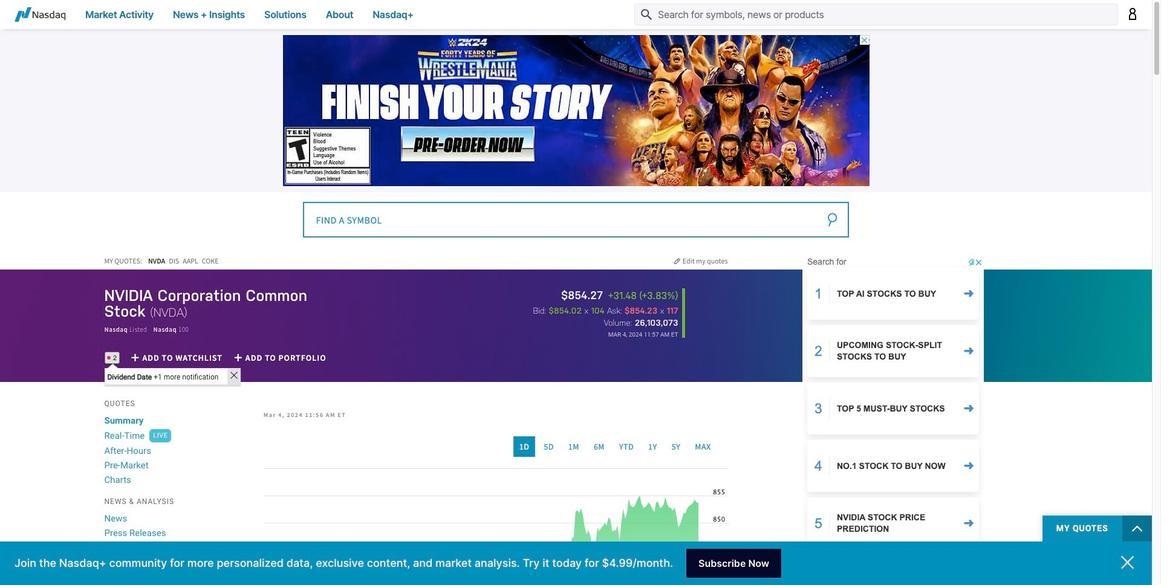 Task type: vqa. For each thing, say whether or not it's contained in the screenshot.
bottommost Quotes
no



Task type: describe. For each thing, give the bounding box(es) containing it.
primary navigation navigation
[[0, 0, 1152, 29]]

click to dismiss this message and remain on nasdaq.com image
[[1121, 556, 1134, 570]]

0 vertical spatial advertisement element
[[283, 35, 870, 186]]

Search Button - Click to open the Search Overlay Modal Box text field
[[635, 4, 1118, 25]]



Task type: locate. For each thing, give the bounding box(es) containing it.
advertisement element
[[283, 35, 870, 186], [802, 258, 984, 586]]

None search field
[[303, 201, 850, 238]]

homepage logo url - navigate back to the homepage image
[[15, 7, 66, 22]]

account login - click to log into your account image
[[1128, 8, 1138, 20]]

1 vertical spatial advertisement element
[[802, 258, 984, 586]]

Find a Symbol text field
[[303, 202, 850, 238]]

data as of element
[[608, 331, 678, 338]]



